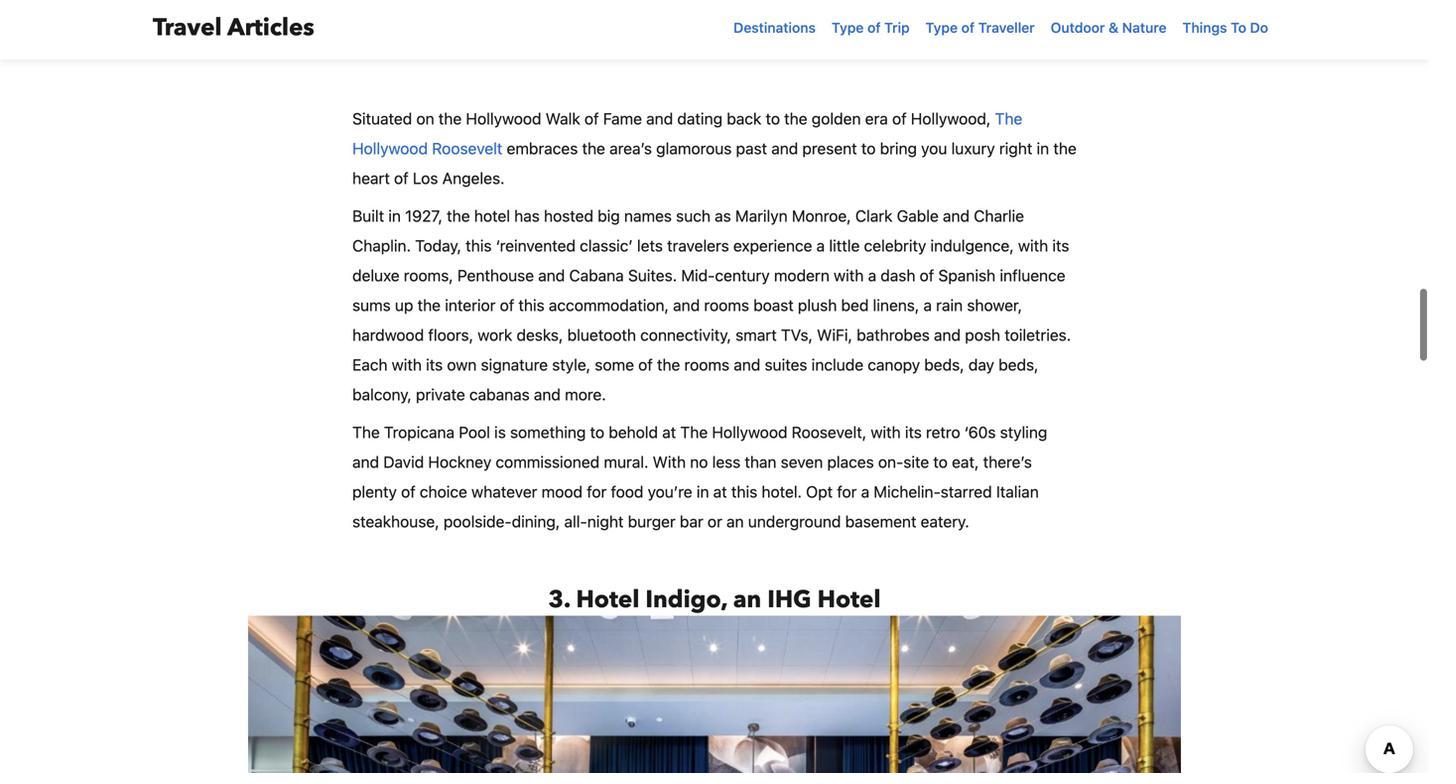 Task type: describe. For each thing, give the bounding box(es) containing it.
outdoor & nature link
[[1043, 10, 1175, 46]]

and right fame
[[646, 109, 673, 128]]

plenty
[[352, 482, 397, 501]]

built
[[352, 206, 384, 225]]

monroe,
[[792, 206, 851, 225]]

deluxe
[[352, 266, 400, 285]]

1 horizontal spatial the
[[680, 423, 708, 441]]

with down "little"
[[834, 266, 864, 285]]

connectivity,
[[640, 325, 731, 344]]

in inside 'embraces the area's glamorous past and present to bring you luxury right in the heart of los angeles.'
[[1037, 139, 1049, 158]]

accommodation,
[[549, 296, 669, 314]]

whatever
[[471, 482, 537, 501]]

heart
[[352, 169, 390, 187]]

to left behold
[[590, 423, 604, 441]]

and down smart
[[734, 355, 761, 374]]

type for type of trip
[[832, 19, 864, 36]]

1 for from the left
[[587, 482, 607, 501]]

los
[[413, 169, 438, 187]]

steakhouse,
[[352, 512, 439, 531]]

styling
[[1000, 423, 1047, 441]]

night
[[587, 512, 624, 531]]

balcony,
[[352, 385, 412, 404]]

1 vertical spatial this
[[518, 296, 545, 314]]

desks,
[[517, 325, 563, 344]]

italian
[[996, 482, 1039, 501]]

penthouse
[[457, 266, 534, 285]]

1 horizontal spatial at
[[713, 482, 727, 501]]

type of traveller
[[926, 19, 1035, 36]]

up
[[395, 296, 413, 314]]

indulgence,
[[930, 236, 1014, 255]]

day
[[968, 355, 994, 374]]

private
[[416, 385, 465, 404]]

such
[[676, 206, 711, 225]]

this inside the tropicana pool is something to behold at the hollywood roosevelt, with its retro '60s styling and david hockney commissioned mural. with no less than seven places on-site to eat, there's plenty of choice whatever mood for food you're in at this hotel. opt for a michelin-starred italian steakhouse, poolside-dining, all-night burger bar or an underground basement eatery.
[[731, 482, 757, 501]]

bring
[[880, 139, 917, 158]]

rain
[[936, 296, 963, 314]]

'60s
[[964, 423, 996, 441]]

cabana
[[569, 266, 624, 285]]

as
[[715, 206, 731, 225]]

names
[[624, 206, 672, 225]]

roosevelt,
[[792, 423, 867, 441]]

luxury
[[951, 139, 995, 158]]

pool
[[459, 423, 490, 441]]

the for the tropicana pool is something to behold at the hollywood roosevelt, with its retro '60s styling and david hockney commissioned mural. with no less than seven places on-site to eat, there's plenty of choice whatever mood for food you're in at this hotel. opt for a michelin-starred italian steakhouse, poolside-dining, all-night burger bar or an underground basement eatery.
[[352, 423, 380, 441]]

hardwood
[[352, 325, 424, 344]]

own
[[447, 355, 477, 374]]

and up indulgence,
[[943, 206, 970, 225]]

indigo,
[[645, 583, 727, 616]]

of right dash
[[920, 266, 934, 285]]

celebrity
[[864, 236, 926, 255]]

bathrobes
[[857, 325, 930, 344]]

things to do link
[[1175, 10, 1276, 46]]

each
[[352, 355, 388, 374]]

3.
[[548, 583, 570, 616]]

opt
[[806, 482, 833, 501]]

with
[[653, 452, 686, 471]]

2 for from the left
[[837, 482, 857, 501]]

glamorous
[[656, 139, 732, 158]]

embraces the area's glamorous past and present to bring you luxury right in the heart of los angeles.
[[352, 139, 1077, 187]]

you
[[921, 139, 947, 158]]

area's
[[609, 139, 652, 158]]

dining,
[[512, 512, 560, 531]]

and up connectivity,
[[673, 296, 700, 314]]

with down hardwood
[[392, 355, 422, 374]]

experience
[[733, 236, 812, 255]]

choice
[[420, 482, 467, 501]]

all-
[[564, 512, 587, 531]]

1 vertical spatial rooms
[[684, 355, 730, 374]]

golden
[[812, 109, 861, 128]]

to
[[1231, 19, 1246, 36]]

angeles.
[[442, 169, 505, 187]]

to inside 'embraces the area's glamorous past and present to bring you luxury right in the heart of los angeles.'
[[861, 139, 876, 158]]

a left dash
[[868, 266, 876, 285]]

linens,
[[873, 296, 919, 314]]

on
[[416, 109, 434, 128]]

some
[[595, 355, 634, 374]]

cabanas
[[469, 385, 530, 404]]

underground
[[748, 512, 841, 531]]

bar
[[680, 512, 703, 531]]

with up influence
[[1018, 236, 1048, 255]]

of right era
[[892, 109, 907, 128]]

1 vertical spatial an
[[733, 583, 761, 616]]

and up the something
[[534, 385, 561, 404]]

do
[[1250, 19, 1268, 36]]

the down connectivity,
[[657, 355, 680, 374]]

present
[[802, 139, 857, 158]]

the hollywood roosevelt link
[[352, 109, 1022, 158]]

canopy
[[868, 355, 920, 374]]

1927,
[[405, 206, 443, 225]]

built in 1927, the hotel has hosted big names such as marilyn monroe, clark gable and charlie chaplin. today, this 'reinvented classic' lets travelers experience a little celebrity indulgence, with its deluxe rooms, penthouse and cabana suites. mid-century modern with a dash of spanish influence sums up the interior of this accommodation, and rooms boast plush bed linens, a rain shower, hardwood floors, work desks, bluetooth connectivity, smart tvs, wifi, bathrobes and posh toiletries. each with its own signature style, some of the rooms and suites include canopy beds, day beds, balcony, private cabanas and more.
[[352, 206, 1071, 404]]

the left area's
[[582, 139, 605, 158]]

trip
[[884, 19, 910, 36]]

destinations link
[[726, 10, 824, 46]]

fame
[[603, 109, 642, 128]]

situated
[[352, 109, 412, 128]]

hotel
[[474, 206, 510, 225]]

gable
[[897, 206, 939, 225]]

spanish
[[938, 266, 996, 285]]

wifi,
[[817, 325, 852, 344]]

the hollywood roosevelt
[[352, 109, 1022, 158]]

there's
[[983, 452, 1032, 471]]

past
[[736, 139, 767, 158]]

poolside-
[[443, 512, 512, 531]]

tropicana
[[384, 423, 455, 441]]

1 vertical spatial its
[[426, 355, 443, 374]]

of left traveller
[[961, 19, 975, 36]]

the tropicana pool is something to behold at the hollywood roosevelt, with its retro '60s styling and david hockney commissioned mural. with no less than seven places on-site to eat, there's plenty of choice whatever mood for food you're in at this hotel. opt for a michelin-starred italian steakhouse, poolside-dining, all-night burger bar or an underground basement eatery.
[[352, 423, 1047, 531]]

2 beds, from the left
[[999, 355, 1039, 374]]

and inside the tropicana pool is something to behold at the hollywood roosevelt, with its retro '60s styling and david hockney commissioned mural. with no less than seven places on-site to eat, there's plenty of choice whatever mood for food you're in at this hotel. opt for a michelin-starred italian steakhouse, poolside-dining, all-night burger bar or an underground basement eatery.
[[352, 452, 379, 471]]

michelin-
[[874, 482, 941, 501]]

seven
[[781, 452, 823, 471]]

of left trip
[[867, 19, 881, 36]]

tvs,
[[781, 325, 813, 344]]

in inside the tropicana pool is something to behold at the hollywood roosevelt, with its retro '60s styling and david hockney commissioned mural. with no less than seven places on-site to eat, there's plenty of choice whatever mood for food you're in at this hotel. opt for a michelin-starred italian steakhouse, poolside-dining, all-night burger bar or an underground basement eatery.
[[697, 482, 709, 501]]

travel
[[153, 11, 222, 44]]

travel articles
[[153, 11, 314, 44]]

0 vertical spatial rooms
[[704, 296, 749, 314]]

hosted
[[544, 206, 593, 225]]

1 beds, from the left
[[924, 355, 964, 374]]

century
[[715, 266, 770, 285]]

eatery.
[[921, 512, 969, 531]]



Task type: locate. For each thing, give the bounding box(es) containing it.
an
[[727, 512, 744, 531], [733, 583, 761, 616]]

the down balcony,
[[352, 423, 380, 441]]

0 horizontal spatial beds,
[[924, 355, 964, 374]]

the up no
[[680, 423, 708, 441]]

of left los
[[394, 169, 409, 187]]

1 type from the left
[[832, 19, 864, 36]]

lets
[[637, 236, 663, 255]]

its left retro
[[905, 423, 922, 441]]

rooms down connectivity,
[[684, 355, 730, 374]]

in right right
[[1037, 139, 1049, 158]]

2 vertical spatial this
[[731, 482, 757, 501]]

0 horizontal spatial the
[[352, 423, 380, 441]]

in right built
[[388, 206, 401, 225]]

2 type from the left
[[926, 19, 958, 36]]

this down hotel
[[466, 236, 492, 255]]

0 horizontal spatial in
[[388, 206, 401, 225]]

this down the than
[[731, 482, 757, 501]]

0 vertical spatial at
[[662, 423, 676, 441]]

1 horizontal spatial its
[[905, 423, 922, 441]]

in down no
[[697, 482, 709, 501]]

'reinvented
[[496, 236, 576, 255]]

0 horizontal spatial at
[[662, 423, 676, 441]]

food
[[611, 482, 644, 501]]

charlie
[[974, 206, 1024, 225]]

signature
[[481, 355, 548, 374]]

this up desks,
[[518, 296, 545, 314]]

of right some
[[638, 355, 653, 374]]

things to do
[[1183, 19, 1268, 36]]

0 horizontal spatial hotel
[[576, 583, 639, 616]]

type right trip
[[926, 19, 958, 36]]

2 horizontal spatial in
[[1037, 139, 1049, 158]]

this
[[466, 236, 492, 255], [518, 296, 545, 314], [731, 482, 757, 501]]

ihg
[[767, 583, 811, 616]]

type for type of traveller
[[926, 19, 958, 36]]

the right up
[[417, 296, 441, 314]]

2 horizontal spatial its
[[1052, 236, 1069, 255]]

&
[[1109, 19, 1119, 36]]

an inside the tropicana pool is something to behold at the hollywood roosevelt, with its retro '60s styling and david hockney commissioned mural. with no less than seven places on-site to eat, there's plenty of choice whatever mood for food you're in at this hotel. opt for a michelin-starred italian steakhouse, poolside-dining, all-night burger bar or an underground basement eatery.
[[727, 512, 744, 531]]

1 horizontal spatial in
[[697, 482, 709, 501]]

0 vertical spatial hollywood
[[466, 109, 541, 128]]

hockney
[[428, 452, 492, 471]]

sums
[[352, 296, 391, 314]]

0 horizontal spatial its
[[426, 355, 443, 374]]

1 horizontal spatial hotel
[[817, 583, 881, 616]]

more.
[[565, 385, 606, 404]]

to right site
[[933, 452, 948, 471]]

1 vertical spatial at
[[713, 482, 727, 501]]

a left "little"
[[816, 236, 825, 255]]

for
[[587, 482, 607, 501], [837, 482, 857, 501]]

hollywood down the situated
[[352, 139, 428, 158]]

2 vertical spatial hollywood
[[712, 423, 787, 441]]

0 horizontal spatial this
[[466, 236, 492, 255]]

an left ihg
[[733, 583, 761, 616]]

an right "or"
[[727, 512, 744, 531]]

behold
[[609, 423, 658, 441]]

0 vertical spatial an
[[727, 512, 744, 531]]

a left 'rain'
[[923, 296, 932, 314]]

the
[[995, 109, 1022, 128], [352, 423, 380, 441], [680, 423, 708, 441]]

1 vertical spatial in
[[388, 206, 401, 225]]

and up plenty
[[352, 452, 379, 471]]

situated on the hollywood walk of fame and dating back to the golden era of hollywood,
[[352, 109, 995, 128]]

for right opt
[[837, 482, 857, 501]]

2 horizontal spatial hollywood
[[712, 423, 787, 441]]

big
[[598, 206, 620, 225]]

outdoor & nature
[[1051, 19, 1167, 36]]

its up influence
[[1052, 236, 1069, 255]]

starred
[[941, 482, 992, 501]]

back
[[727, 109, 761, 128]]

or
[[708, 512, 722, 531]]

bluetooth
[[567, 325, 636, 344]]

plush
[[798, 296, 837, 314]]

at
[[662, 423, 676, 441], [713, 482, 727, 501]]

0 horizontal spatial for
[[587, 482, 607, 501]]

hotel.
[[762, 482, 802, 501]]

hollywood inside the hollywood roosevelt
[[352, 139, 428, 158]]

posh
[[965, 325, 1000, 344]]

of inside 'embraces the area's glamorous past and present to bring you luxury right in the heart of los angeles.'
[[394, 169, 409, 187]]

than
[[745, 452, 777, 471]]

suites.
[[628, 266, 677, 285]]

1 vertical spatial hollywood
[[352, 139, 428, 158]]

2 vertical spatial in
[[697, 482, 709, 501]]

in inside built in 1927, the hotel has hosted big names such as marilyn monroe, clark gable and charlie chaplin. today, this 'reinvented classic' lets travelers experience a little celebrity indulgence, with its deluxe rooms, penthouse and cabana suites. mid-century modern with a dash of spanish influence sums up the interior of this accommodation, and rooms boast plush bed linens, a rain shower, hardwood floors, work desks, bluetooth connectivity, smart tvs, wifi, bathrobes and posh toiletries. each with its own signature style, some of the rooms and suites include canopy beds, day beds, balcony, private cabanas and more.
[[388, 206, 401, 225]]

things
[[1183, 19, 1227, 36]]

influence
[[1000, 266, 1065, 285]]

of down david
[[401, 482, 416, 501]]

beds, left "day"
[[924, 355, 964, 374]]

rooms down century
[[704, 296, 749, 314]]

eat,
[[952, 452, 979, 471]]

its
[[1052, 236, 1069, 255], [426, 355, 443, 374], [905, 423, 922, 441]]

hollywood inside the tropicana pool is something to behold at the hollywood roosevelt, with its retro '60s styling and david hockney commissioned mural. with no less than seven places on-site to eat, there's plenty of choice whatever mood for food you're in at this hotel. opt for a michelin-starred italian steakhouse, poolside-dining, all-night burger bar or an underground basement eatery.
[[712, 423, 787, 441]]

right
[[999, 139, 1032, 158]]

hollywood up roosevelt
[[466, 109, 541, 128]]

1 horizontal spatial this
[[518, 296, 545, 314]]

something
[[510, 423, 586, 441]]

2 vertical spatial its
[[905, 423, 922, 441]]

hotel right 3.
[[576, 583, 639, 616]]

no
[[690, 452, 708, 471]]

era
[[865, 109, 888, 128]]

retro
[[926, 423, 960, 441]]

of right walk
[[584, 109, 599, 128]]

site
[[903, 452, 929, 471]]

bed
[[841, 296, 869, 314]]

2 horizontal spatial this
[[731, 482, 757, 501]]

shower,
[[967, 296, 1022, 314]]

0 vertical spatial in
[[1037, 139, 1049, 158]]

0 vertical spatial its
[[1052, 236, 1069, 255]]

boast
[[753, 296, 794, 314]]

at up "or"
[[713, 482, 727, 501]]

and down 'rain'
[[934, 325, 961, 344]]

the left golden at top right
[[784, 109, 807, 128]]

clark
[[855, 206, 893, 225]]

type
[[832, 19, 864, 36], [926, 19, 958, 36]]

a down places
[[861, 482, 869, 501]]

type left trip
[[832, 19, 864, 36]]

to left bring
[[861, 139, 876, 158]]

rooms
[[704, 296, 749, 314], [684, 355, 730, 374]]

classic'
[[580, 236, 633, 255]]

the inside the hollywood roosevelt
[[995, 109, 1022, 128]]

0 horizontal spatial hollywood
[[352, 139, 428, 158]]

traveller
[[978, 19, 1035, 36]]

1 horizontal spatial hollywood
[[466, 109, 541, 128]]

the right right
[[1053, 139, 1077, 158]]

of
[[867, 19, 881, 36], [961, 19, 975, 36], [584, 109, 599, 128], [892, 109, 907, 128], [394, 169, 409, 187], [920, 266, 934, 285], [500, 296, 514, 314], [638, 355, 653, 374], [401, 482, 416, 501]]

has
[[514, 206, 540, 225]]

1 hotel from the left
[[576, 583, 639, 616]]

hollywood up the than
[[712, 423, 787, 441]]

1 horizontal spatial beds,
[[999, 355, 1039, 374]]

the up right
[[995, 109, 1022, 128]]

0 horizontal spatial type
[[832, 19, 864, 36]]

its inside the tropicana pool is something to behold at the hollywood roosevelt, with its retro '60s styling and david hockney commissioned mural. with no less than seven places on-site to eat, there's plenty of choice whatever mood for food you're in at this hotel. opt for a michelin-starred italian steakhouse, poolside-dining, all-night burger bar or an underground basement eatery.
[[905, 423, 922, 441]]

burger
[[628, 512, 676, 531]]

with up on-
[[871, 423, 901, 441]]

the right on
[[438, 109, 462, 128]]

and right past
[[771, 139, 798, 158]]

the for the hollywood roosevelt
[[995, 109, 1022, 128]]

with inside the tropicana pool is something to behold at the hollywood roosevelt, with its retro '60s styling and david hockney commissioned mural. with no less than seven places on-site to eat, there's plenty of choice whatever mood for food you're in at this hotel. opt for a michelin-starred italian steakhouse, poolside-dining, all-night burger bar or an underground basement eatery.
[[871, 423, 901, 441]]

roosevelt
[[432, 139, 502, 158]]

destinations
[[734, 19, 816, 36]]

1 horizontal spatial type
[[926, 19, 958, 36]]

1 horizontal spatial for
[[837, 482, 857, 501]]

2 hotel from the left
[[817, 583, 881, 616]]

a inside the tropicana pool is something to behold at the hollywood roosevelt, with its retro '60s styling and david hockney commissioned mural. with no less than seven places on-site to eat, there's plenty of choice whatever mood for food you're in at this hotel. opt for a michelin-starred italian steakhouse, poolside-dining, all-night burger bar or an underground basement eatery.
[[861, 482, 869, 501]]

3. hotel indigo, an ihg hotel
[[548, 583, 881, 616]]

0 vertical spatial this
[[466, 236, 492, 255]]

hotel right ihg
[[817, 583, 881, 616]]

with
[[1018, 236, 1048, 255], [834, 266, 864, 285], [392, 355, 422, 374], [871, 423, 901, 441]]

and down 'reinvented
[[538, 266, 565, 285]]

at up with
[[662, 423, 676, 441]]

of down penthouse
[[500, 296, 514, 314]]

commissioned
[[496, 452, 600, 471]]

2 horizontal spatial the
[[995, 109, 1022, 128]]

dating
[[677, 109, 723, 128]]

david
[[383, 452, 424, 471]]

marilyn
[[735, 206, 788, 225]]

for left "food"
[[587, 482, 607, 501]]

suites
[[765, 355, 807, 374]]

mural.
[[604, 452, 649, 471]]

include
[[812, 355, 864, 374]]

beds, down the 'toiletries.'
[[999, 355, 1039, 374]]

of inside the tropicana pool is something to behold at the hollywood roosevelt, with its retro '60s styling and david hockney commissioned mural. with no less than seven places on-site to eat, there's plenty of choice whatever mood for food you're in at this hotel. opt for a michelin-starred italian steakhouse, poolside-dining, all-night burger bar or an underground basement eatery.
[[401, 482, 416, 501]]

and inside 'embraces the area's glamorous past and present to bring you luxury right in the heart of los angeles.'
[[771, 139, 798, 158]]

basement
[[845, 512, 916, 531]]

to right back
[[766, 109, 780, 128]]

its left own
[[426, 355, 443, 374]]

mood
[[542, 482, 583, 501]]

the left hotel
[[447, 206, 470, 225]]



Task type: vqa. For each thing, say whether or not it's contained in the screenshot.
the Type of Trip
yes



